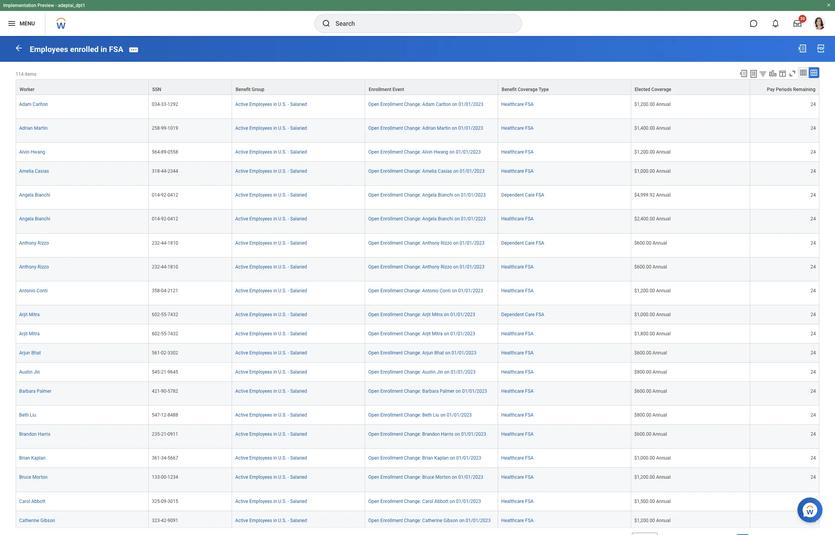 Task type: locate. For each thing, give the bounding box(es) containing it.
7 active employees in u.s. - salaried link from the top
[[235, 239, 307, 246]]

10 healthcare fsa link from the top
[[501, 368, 534, 375]]

7432 up 3302
[[168, 332, 178, 337]]

- for row containing bruce morton
[[288, 475, 289, 481]]

0 horizontal spatial adam
[[19, 102, 32, 107]]

2 benefit from the left
[[502, 87, 517, 92]]

u.s.
[[278, 102, 287, 107], [278, 126, 287, 131], [278, 150, 287, 155], [278, 169, 287, 174], [278, 193, 287, 198], [278, 217, 287, 222], [278, 241, 287, 246], [278, 265, 287, 270], [278, 288, 287, 294], [278, 312, 287, 318], [278, 332, 287, 337], [278, 351, 287, 356], [278, 370, 287, 375], [278, 389, 287, 395], [278, 413, 287, 419], [278, 432, 287, 438], [278, 456, 287, 462], [278, 475, 287, 481], [278, 499, 287, 505], [278, 518, 287, 524]]

bhat up open enrollment change: austin jin on 01/01/2023 link
[[435, 351, 444, 356]]

3 dependent care fsa from the top
[[501, 312, 544, 318]]

602-55-7432
[[152, 312, 178, 318], [152, 332, 178, 337]]

open enrollment change: arjit mitra on 01/01/2023 down open enrollment change: antonio conti on 01/01/2023 on the bottom
[[368, 312, 475, 318]]

on inside open enrollment change: carol abbott on 01/01/2023 link
[[450, 499, 455, 505]]

421-
[[152, 389, 161, 395]]

16 healthcare from the top
[[501, 499, 524, 505]]

u.s. for row containing adrian martin
[[278, 126, 287, 131]]

arjit mitra for dependent
[[19, 312, 40, 318]]

1 vertical spatial arjit mitra
[[19, 332, 40, 337]]

annual for open enrollment change: amelia casias on 01/01/2023's healthcare fsa link
[[656, 169, 671, 174]]

harris up brian kaplan link
[[38, 432, 50, 438]]

3 row from the top
[[16, 119, 820, 143]]

healthcare for open enrollment change: arjun bhat on 01/01/2023
[[501, 351, 524, 356]]

12 active employees in u.s. - salaried link from the top
[[235, 349, 307, 356]]

3 change: from the top
[[404, 150, 421, 155]]

liu up brandon harris link
[[30, 413, 36, 419]]

10 active employees in u.s. - salaried link from the top
[[235, 311, 307, 318]]

healthcare fsa link for open enrollment change: antonio conti on 01/01/2023
[[501, 287, 534, 294]]

palmer down open enrollment change: austin jin on 01/01/2023
[[440, 389, 455, 395]]

44-
[[161, 169, 168, 174], [161, 241, 168, 246], [161, 265, 168, 270]]

anthony rizzo
[[19, 241, 49, 246], [19, 265, 49, 270]]

annual for open enrollment change: arjit mitra on 01/01/2023 dependent care fsa link
[[656, 312, 671, 318]]

search image
[[322, 19, 331, 28]]

on inside open enrollment change: beth liu on 01/01/2023 link
[[441, 413, 446, 419]]

$4,999.92 annual
[[635, 193, 671, 198]]

0 vertical spatial 602-
[[152, 312, 161, 318]]

258-99-1019
[[152, 126, 178, 131]]

1 vertical spatial dependent care fsa
[[501, 241, 544, 246]]

jin up open enrollment change: barbara palmer on 01/01/2023 link on the bottom of page
[[437, 370, 443, 375]]

healthcare
[[501, 102, 524, 107], [501, 126, 524, 131], [501, 150, 524, 155], [501, 169, 524, 174], [501, 217, 524, 222], [501, 265, 524, 270], [501, 288, 524, 294], [501, 332, 524, 337], [501, 351, 524, 356], [501, 370, 524, 375], [501, 389, 524, 395], [501, 413, 524, 419], [501, 432, 524, 438], [501, 456, 524, 462], [501, 475, 524, 481], [501, 499, 524, 505], [501, 518, 524, 524]]

323-
[[152, 518, 161, 524]]

palmer inside open enrollment change: barbara palmer on 01/01/2023 link
[[440, 389, 455, 395]]

8 healthcare fsa from the top
[[501, 332, 534, 337]]

carlton
[[33, 102, 48, 107], [436, 102, 451, 107]]

602- down 358-
[[152, 312, 161, 318]]

5 24 from the top
[[811, 193, 816, 198]]

1 vertical spatial 92-
[[161, 217, 168, 222]]

on inside open enrollment change: barbara palmer on 01/01/2023 link
[[456, 389, 461, 395]]

rizzo
[[38, 241, 49, 246], [441, 241, 452, 246], [38, 265, 49, 270], [441, 265, 452, 270]]

dependent
[[501, 193, 524, 198], [501, 241, 524, 246], [501, 312, 524, 318]]

1 vertical spatial 232-
[[152, 265, 161, 270]]

1 horizontal spatial harris
[[441, 432, 454, 438]]

0 horizontal spatial barbara
[[19, 389, 35, 395]]

export to excel image
[[798, 44, 807, 53], [739, 69, 748, 78]]

$1,200.00 for open enrollment change: antonio conti on 01/01/2023
[[635, 288, 655, 294]]

602- up 561-
[[152, 332, 161, 337]]

1 row from the top
[[16, 79, 820, 95]]

1 vertical spatial open enrollment change: arjit mitra on 01/01/2023
[[368, 332, 475, 337]]

232- for dependent care fsa
[[152, 241, 161, 246]]

1 vertical spatial dependent care fsa link
[[501, 239, 544, 246]]

on inside open enrollment change: alvin hwang on 01/01/2023 link
[[450, 150, 455, 155]]

open enrollment change: angela bianchi on 01/01/2023 link for healthcare fsa
[[368, 215, 486, 222]]

1 horizontal spatial export to excel image
[[798, 44, 807, 53]]

2 232- from the top
[[152, 265, 161, 270]]

expand table image
[[810, 69, 818, 77]]

gibson down carol abbott
[[40, 518, 55, 524]]

hwang
[[31, 150, 45, 155], [434, 150, 448, 155]]

open enrollment change: barbara palmer on 01/01/2023
[[368, 389, 487, 395]]

6 u.s. from the top
[[278, 217, 287, 222]]

healthcare fsa for open enrollment change: catherine gibson on 01/01/2023
[[501, 518, 534, 524]]

austin jin link
[[19, 368, 40, 375]]

1 horizontal spatial amelia
[[422, 169, 437, 174]]

19 row from the top
[[16, 469, 820, 493]]

17 24 from the top
[[811, 456, 816, 462]]

0 vertical spatial angela bianchi
[[19, 193, 50, 198]]

133-
[[152, 475, 161, 481]]

carol up open enrollment change: catherine gibson on 01/01/2023 'link'
[[422, 499, 433, 505]]

dependent care fsa
[[501, 193, 544, 198], [501, 241, 544, 246], [501, 312, 544, 318]]

on inside 'open enrollment change: bruce morton on 01/01/2023' link
[[452, 475, 457, 481]]

healthcare fsa for open enrollment change: antonio conti on 01/01/2023
[[501, 288, 534, 294]]

open enrollment change: arjit mitra on 01/01/2023 link up the open enrollment change: arjun bhat on 01/01/2023 link at the bottom of page
[[368, 330, 475, 337]]

alvin
[[19, 150, 29, 155], [422, 150, 433, 155]]

carol
[[19, 499, 30, 505], [422, 499, 433, 505]]

1 horizontal spatial barbara
[[422, 389, 439, 395]]

2 014- from the top
[[152, 217, 161, 222]]

55- for healthcare fsa
[[161, 332, 168, 337]]

602-
[[152, 312, 161, 318], [152, 332, 161, 337]]

01/01/2023 inside 'link'
[[466, 518, 491, 524]]

1 horizontal spatial hwang
[[434, 150, 448, 155]]

brian up 'open enrollment change: bruce morton on 01/01/2023' link
[[422, 456, 433, 462]]

click to view/edit grid preferences image
[[779, 69, 787, 78]]

0 horizontal spatial benefit
[[236, 87, 251, 92]]

amelia
[[19, 169, 34, 174], [422, 169, 437, 174]]

0 horizontal spatial liu
[[30, 413, 36, 419]]

hwang up amelia casias link
[[31, 150, 45, 155]]

enrollment for open enrollment change: amelia casias on 01/01/2023 link
[[381, 169, 403, 174]]

kaplan up bruce morton 'link'
[[31, 456, 46, 462]]

12 active employees in u.s. - salaried from the top
[[235, 351, 307, 356]]

row containing beth liu
[[16, 406, 820, 426]]

enrollment inside 'link'
[[381, 518, 403, 524]]

8 active employees in u.s. - salaried link from the top
[[235, 263, 307, 270]]

$1,200.00 annual for open enrollment change: adam carlton on 01/01/2023
[[635, 102, 671, 107]]

healthcare fsa link for open enrollment change: austin jin on 01/01/2023
[[501, 368, 534, 375]]

0 horizontal spatial arjun
[[19, 351, 30, 356]]

1 healthcare from the top
[[501, 102, 524, 107]]

row containing brandon harris
[[16, 426, 820, 450]]

0 vertical spatial 602-55-7432
[[152, 312, 178, 318]]

$1,200.00 annual for open enrollment change: alvin hwang on 01/01/2023
[[635, 150, 671, 155]]

martin up alvin hwang link
[[34, 126, 48, 131]]

arjit mitra down the 'antonio conti'
[[19, 312, 40, 318]]

open enrollment change: arjit mitra on 01/01/2023 up the open enrollment change: arjun bhat on 01/01/2023 link at the bottom of page
[[368, 332, 475, 337]]

bruce down open enrollment change: brian kaplan on 01/01/2023
[[422, 475, 434, 481]]

casias down alvin hwang
[[35, 169, 49, 174]]

1 horizontal spatial brandon
[[422, 432, 440, 438]]

arjit down open enrollment change: antonio conti on 01/01/2023 on the bottom
[[422, 312, 431, 318]]

periods
[[776, 87, 792, 92]]

healthcare fsa link for open enrollment change: brandon harris on 01/01/2023
[[501, 431, 534, 438]]

0 vertical spatial $1,000.00
[[635, 169, 655, 174]]

2 healthcare fsa from the top
[[501, 126, 534, 131]]

alvin up open enrollment change: amelia casias on 01/01/2023 link
[[422, 150, 433, 155]]

24 for healthcare fsa link for open enrollment change: adrian martin on 01/01/2023
[[811, 126, 816, 131]]

258-
[[152, 126, 161, 131]]

brandon down open enrollment change: beth liu on 01/01/2023
[[422, 432, 440, 438]]

healthcare fsa for open enrollment change: barbara palmer on 01/01/2023
[[501, 389, 534, 395]]

change: for open enrollment change: arjit mitra on 01/01/2023 link related to healthcare fsa
[[404, 332, 421, 337]]

0 horizontal spatial gibson
[[40, 518, 55, 524]]

15 24 from the top
[[811, 413, 816, 419]]

2 $1,200.00 from the top
[[635, 150, 655, 155]]

24 for healthcare fsa link associated with open enrollment change: bruce morton on 01/01/2023
[[811, 475, 816, 481]]

row
[[16, 79, 820, 95], [16, 95, 820, 119], [16, 119, 820, 143], [16, 143, 820, 162], [16, 162, 820, 186], [16, 186, 820, 210], [16, 210, 820, 234], [16, 234, 820, 258], [16, 258, 820, 282], [16, 282, 820, 306], [16, 306, 820, 325], [16, 325, 820, 344], [16, 344, 820, 363], [16, 363, 820, 382], [16, 382, 820, 406], [16, 406, 820, 426], [16, 426, 820, 450], [16, 450, 820, 469], [16, 469, 820, 493], [16, 493, 820, 512], [16, 512, 820, 536]]

bruce inside 'open enrollment change: bruce morton on 01/01/2023' link
[[422, 475, 434, 481]]

6 active employees in u.s. - salaried from the top
[[235, 217, 307, 222]]

carlton down enrollment event popup button in the top of the page
[[436, 102, 451, 107]]

row containing adrian martin
[[16, 119, 820, 143]]

0 vertical spatial $800.00
[[635, 370, 652, 375]]

2 vertical spatial dependent care fsa link
[[501, 311, 544, 318]]

harris up open enrollment change: brian kaplan on 01/01/2023 link
[[441, 432, 454, 438]]

232-
[[152, 241, 161, 246], [152, 265, 161, 270]]

12-
[[161, 413, 168, 419]]

beth up brandon harris link
[[19, 413, 29, 419]]

benefit left type at the right
[[502, 87, 517, 92]]

on inside the open enrollment change: arjun bhat on 01/01/2023 link
[[445, 351, 451, 356]]

remaining
[[793, 87, 816, 92]]

0 vertical spatial $800.00 annual
[[635, 370, 667, 375]]

annual for open enrollment change: angela bianchi on 01/01/2023 healthcare fsa link
[[656, 217, 671, 222]]

0 vertical spatial 92-
[[161, 193, 168, 198]]

carol abbott
[[19, 499, 45, 505]]

inbox large image
[[794, 20, 802, 27]]

worker button
[[16, 80, 148, 95]]

5 healthcare fsa link from the top
[[501, 215, 534, 222]]

1 amelia from the left
[[19, 169, 34, 174]]

catherine gibson
[[19, 518, 55, 524]]

24 for open enrollment change: austin jin on 01/01/2023 healthcare fsa link
[[811, 370, 816, 375]]

salaried for row containing brandon harris
[[290, 432, 307, 438]]

5 healthcare fsa from the top
[[501, 217, 534, 222]]

healthcare fsa for open enrollment change: amelia casias on 01/01/2023
[[501, 169, 534, 174]]

21- down 02-
[[161, 370, 168, 375]]

0 vertical spatial dependent care fsa
[[501, 193, 544, 198]]

2 1810 from the top
[[168, 265, 178, 270]]

0 horizontal spatial casias
[[35, 169, 49, 174]]

open for open enrollment change: arjit mitra on 01/01/2023 link associated with dependent care fsa
[[368, 312, 379, 318]]

1 horizontal spatial palmer
[[440, 389, 455, 395]]

active employees in u.s. - salaried link for open enrollment change: arjit mitra on 01/01/2023 dependent care fsa link
[[235, 311, 307, 318]]

benefit group button
[[232, 80, 365, 95]]

- inside menu banner
[[55, 3, 57, 8]]

1 horizontal spatial beth
[[422, 413, 432, 419]]

4 healthcare from the top
[[501, 169, 524, 174]]

u.s. for row containing beth liu
[[278, 413, 287, 419]]

open enrollment change: brian kaplan on 01/01/2023 link
[[368, 455, 481, 462]]

healthcare for open enrollment change: antonio conti on 01/01/2023
[[501, 288, 524, 294]]

55- down the 04- in the left of the page
[[161, 312, 168, 318]]

0 vertical spatial 21-
[[161, 370, 168, 375]]

5 change: from the top
[[404, 193, 421, 198]]

0 vertical spatial 014-92-0412
[[152, 193, 178, 198]]

11 healthcare fsa from the top
[[501, 389, 534, 395]]

1 horizontal spatial abbott
[[435, 499, 449, 505]]

bhat up austin jin link
[[31, 351, 41, 356]]

event
[[393, 87, 404, 92]]

on for open enrollment change: beth liu on 01/01/2023 link
[[441, 413, 446, 419]]

adrian up alvin hwang link
[[19, 126, 33, 131]]

3 $1,000.00 annual from the top
[[635, 456, 671, 462]]

healthcare for open enrollment change: barbara palmer on 01/01/2023
[[501, 389, 524, 395]]

antonio inside antonio conti "link"
[[19, 288, 35, 294]]

amelia down the open enrollment change: alvin hwang on 01/01/2023
[[422, 169, 437, 174]]

1 arjit mitra from the top
[[19, 312, 40, 318]]

active for open enrollment change: amelia casias on 01/01/2023's healthcare fsa link's active employees in u.s. - salaried link
[[235, 169, 248, 174]]

2 gibson from the left
[[444, 518, 458, 524]]

2 liu from the left
[[433, 413, 439, 419]]

18 24 from the top
[[811, 475, 816, 481]]

2 vertical spatial 44-
[[161, 265, 168, 270]]

1292
[[168, 102, 178, 107]]

5 $600.00 annual from the top
[[635, 432, 667, 438]]

list inside the employees enrolled in fsa main content
[[737, 535, 791, 536]]

adam down enrollment event popup button in the top of the page
[[422, 102, 435, 107]]

1 horizontal spatial kaplan
[[434, 456, 449, 462]]

healthcare fsa link for open enrollment change: brian kaplan on 01/01/2023
[[501, 455, 534, 462]]

benefit left group
[[236, 87, 251, 92]]

0 vertical spatial 44-
[[161, 169, 168, 174]]

conti inside "link"
[[37, 288, 48, 294]]

arjun
[[19, 351, 30, 356], [422, 351, 433, 356]]

0 vertical spatial 1810
[[168, 241, 178, 246]]

3 24 from the top
[[811, 150, 816, 155]]

$4,999.92
[[635, 193, 655, 198]]

1 horizontal spatial bruce
[[422, 475, 434, 481]]

gibson down the open enrollment change: carol abbott on 01/01/2023 at the bottom of page
[[444, 518, 458, 524]]

row containing carol abbott
[[16, 493, 820, 512]]

1 $1,200.00 from the top
[[635, 102, 655, 107]]

carol inside the carol abbott link
[[19, 499, 30, 505]]

13 24 from the top
[[811, 370, 816, 375]]

abbott up open enrollment change: catherine gibson on 01/01/2023 'link'
[[435, 499, 449, 505]]

bruce down brian kaplan
[[19, 475, 31, 481]]

01/01/2023 for open enrollment change: angela bianchi on 01/01/2023 link corresponding to healthcare fsa
[[461, 217, 486, 222]]

carol up catherine gibson link
[[19, 499, 30, 505]]

active employees in u.s. - salaried for row containing beth liu
[[235, 413, 307, 419]]

0 vertical spatial care
[[525, 193, 535, 198]]

1 vertical spatial 602-
[[152, 332, 161, 337]]

1 horizontal spatial coverage
[[652, 87, 671, 92]]

318-
[[152, 169, 161, 174]]

martin down the open enrollment change: adam carlton on 01/01/2023
[[437, 126, 451, 131]]

bianchi
[[35, 193, 50, 198], [438, 193, 453, 198], [35, 217, 50, 222], [438, 217, 453, 222]]

coverage left type at the right
[[518, 87, 538, 92]]

profile logan mcneil image
[[813, 17, 826, 31]]

employees
[[30, 45, 68, 54], [249, 102, 272, 107], [249, 126, 272, 131], [249, 150, 272, 155], [249, 169, 272, 174], [249, 193, 272, 198], [249, 217, 272, 222], [249, 241, 272, 246], [249, 265, 272, 270], [249, 288, 272, 294], [249, 312, 272, 318], [249, 332, 272, 337], [249, 351, 272, 356], [249, 370, 272, 375], [249, 389, 272, 395], [249, 413, 272, 419], [249, 432, 272, 438], [249, 456, 272, 462], [249, 475, 272, 481], [249, 499, 272, 505], [249, 518, 272, 524]]

3 open from the top
[[368, 150, 379, 155]]

healthcare fsa link for open enrollment change: arjun bhat on 01/01/2023
[[501, 349, 534, 356]]

21- for 235-
[[161, 432, 168, 438]]

row containing amelia casias
[[16, 162, 820, 186]]

brian inside brian kaplan link
[[19, 456, 30, 462]]

casias
[[35, 169, 49, 174], [438, 169, 452, 174]]

1 horizontal spatial adrian
[[422, 126, 436, 131]]

expand/collapse chart image
[[769, 69, 777, 78]]

24 for healthcare fsa link for open enrollment change: arjit mitra on 01/01/2023
[[811, 332, 816, 337]]

healthcare fsa link for open enrollment change: amelia casias on 01/01/2023
[[501, 167, 534, 174]]

active employees in u.s. - salaried link for healthcare fsa link related to open enrollment change: brian kaplan on 01/01/2023
[[235, 455, 307, 462]]

menu banner
[[0, 0, 835, 36]]

casias down the open enrollment change: alvin hwang on 01/01/2023
[[438, 169, 452, 174]]

1 arjit mitra link from the top
[[19, 311, 40, 318]]

2 $600.00 annual from the top
[[635, 265, 667, 270]]

1234
[[168, 475, 178, 481]]

9 salaried from the top
[[290, 288, 307, 294]]

2 $800.00 annual from the top
[[635, 413, 667, 419]]

morton down brian kaplan
[[32, 475, 48, 481]]

on inside open enrollment change: adrian martin on 01/01/2023 link
[[452, 126, 457, 131]]

4 $600.00 from the top
[[635, 389, 652, 395]]

1 vertical spatial $800.00 annual
[[635, 413, 667, 419]]

open enrollment change: carol abbott on 01/01/2023 link
[[368, 498, 481, 505]]

1 $1,200.00 annual from the top
[[635, 102, 671, 107]]

01/01/2023 for open enrollment change: alvin hwang on 01/01/2023 link
[[456, 150, 481, 155]]

employees for row containing adrian martin
[[249, 126, 272, 131]]

export to excel image left export to worksheets "icon" at the top of page
[[739, 69, 748, 78]]

5 $1,200.00 from the top
[[635, 518, 655, 524]]

2 vertical spatial care
[[525, 312, 535, 318]]

palmer down austin jin on the left bottom
[[37, 389, 51, 395]]

0 vertical spatial 0412
[[168, 193, 178, 198]]

arjun bhat link
[[19, 349, 41, 356]]

1810
[[168, 241, 178, 246], [168, 265, 178, 270]]

open for open enrollment change: brian kaplan on 01/01/2023 link
[[368, 456, 379, 462]]

602-55-7432 down 358-04-2121
[[152, 312, 178, 318]]

1 open enrollment change: anthony rizzo on 01/01/2023 link from the top
[[368, 239, 485, 246]]

$1,200.00 for open enrollment change: catherine gibson on 01/01/2023
[[635, 518, 655, 524]]

Search Workday  search field
[[336, 15, 506, 32]]

1810 for dependent
[[168, 241, 178, 246]]

coverage for benefit
[[518, 87, 538, 92]]

open enrollment change: arjit mitra on 01/01/2023
[[368, 312, 475, 318], [368, 332, 475, 337]]

$600.00 annual
[[635, 241, 667, 246], [635, 265, 667, 270], [635, 351, 667, 356], [635, 389, 667, 395], [635, 432, 667, 438]]

in
[[101, 45, 107, 54], [273, 102, 277, 107], [273, 126, 277, 131], [273, 150, 277, 155], [273, 169, 277, 174], [273, 193, 277, 198], [273, 217, 277, 222], [273, 241, 277, 246], [273, 265, 277, 270], [273, 288, 277, 294], [273, 312, 277, 318], [273, 332, 277, 337], [273, 351, 277, 356], [273, 370, 277, 375], [273, 389, 277, 395], [273, 413, 277, 419], [273, 432, 277, 438], [273, 456, 277, 462], [273, 475, 277, 481], [273, 499, 277, 505], [273, 518, 277, 524]]

in for healthcare fsa link related to open enrollment change: brian kaplan on 01/01/2023
[[273, 456, 277, 462]]

active for 14th active employees in u.s. - salaried link
[[235, 389, 248, 395]]

19 24 from the top
[[811, 499, 816, 505]]

0 horizontal spatial abbott
[[31, 499, 45, 505]]

arjit mitra link for healthcare fsa
[[19, 330, 40, 337]]

2 014-92-0412 from the top
[[152, 217, 178, 222]]

arjit mitra link up the arjun bhat link
[[19, 330, 40, 337]]

0 horizontal spatial hwang
[[31, 150, 45, 155]]

0 vertical spatial arjit mitra link
[[19, 311, 40, 318]]

4 24 from the top
[[811, 169, 816, 174]]

1 dependent from the top
[[501, 193, 524, 198]]

liu up open enrollment change: brandon harris on 01/01/2023 link
[[433, 413, 439, 419]]

menu button
[[0, 11, 45, 36]]

0 vertical spatial open enrollment change: arjit mitra on 01/01/2023
[[368, 312, 475, 318]]

1 vertical spatial 232-44-1810
[[152, 265, 178, 270]]

healthcare fsa link for open enrollment change: bruce morton on 01/01/2023
[[501, 474, 534, 481]]

2 antonio from the left
[[422, 288, 439, 294]]

1 vertical spatial 7432
[[168, 332, 178, 337]]

1 vertical spatial 0412
[[168, 217, 178, 222]]

24 for open enrollment change: angela bianchi on 01/01/2023 healthcare fsa link
[[811, 217, 816, 222]]

ssn button
[[149, 80, 232, 95]]

6 healthcare fsa from the top
[[501, 265, 534, 270]]

arjun up open enrollment change: austin jin on 01/01/2023 link
[[422, 351, 433, 356]]

21- down 12-
[[161, 432, 168, 438]]

open enrollment change: bruce morton on 01/01/2023 link
[[368, 474, 483, 481]]

anthony rizzo link for dependent care fsa
[[19, 239, 49, 246]]

row containing alvin hwang
[[16, 143, 820, 162]]

20 u.s. from the top
[[278, 518, 287, 524]]

enrollment inside popup button
[[369, 87, 392, 92]]

export to excel image left view printable version (pdf) icon
[[798, 44, 807, 53]]

12 open from the top
[[368, 351, 379, 356]]

arjit mitra
[[19, 312, 40, 318], [19, 332, 40, 337]]

1 vertical spatial arjit mitra link
[[19, 330, 40, 337]]

8 change: from the top
[[404, 265, 421, 270]]

7 open from the top
[[368, 241, 379, 246]]

healthcare fsa for open enrollment change: brian kaplan on 01/01/2023
[[501, 456, 534, 462]]

row containing adam carlton
[[16, 95, 820, 119]]

arjun bhat
[[19, 351, 41, 356]]

2 dependent care fsa from the top
[[501, 241, 544, 246]]

1 vertical spatial angela bianchi link
[[19, 215, 50, 222]]

0 horizontal spatial palmer
[[37, 389, 51, 395]]

open enrollment change: anthony rizzo on 01/01/2023 for dependent care fsa
[[368, 241, 485, 246]]

1 care from the top
[[525, 193, 535, 198]]

0 horizontal spatial carol
[[19, 499, 30, 505]]

561-02-3302
[[152, 351, 178, 356]]

open enrollment change: adrian martin on 01/01/2023 link
[[368, 124, 483, 131]]

u.s. for tenth row from the bottom
[[278, 332, 287, 337]]

dependent care fsa link for open enrollment change: anthony rizzo on 01/01/2023
[[501, 239, 544, 246]]

- for row containing carol abbott
[[288, 499, 289, 505]]

carlton down worker
[[33, 102, 48, 107]]

on inside open enrollment change: adam carlton on 01/01/2023 link
[[452, 102, 457, 107]]

0 vertical spatial export to excel image
[[798, 44, 807, 53]]

0 vertical spatial dependent care fsa link
[[501, 191, 544, 198]]

547-
[[152, 413, 161, 419]]

01/01/2023 for open enrollment change: austin jin on 01/01/2023 link
[[451, 370, 476, 375]]

bruce inside bruce morton 'link'
[[19, 475, 31, 481]]

01/01/2023 for the open enrollment change: arjun bhat on 01/01/2023 link at the bottom of page
[[452, 351, 477, 356]]

beth up open enrollment change: brandon harris on 01/01/2023 link
[[422, 413, 432, 419]]

13 healthcare fsa link from the top
[[501, 431, 534, 438]]

jin up barbara palmer link
[[34, 370, 40, 375]]

open enrollment change: angela bianchi on 01/01/2023 for dependent care fsa
[[368, 193, 486, 198]]

barbara down austin jin on the left bottom
[[19, 389, 35, 395]]

catherine inside catherine gibson link
[[19, 518, 39, 524]]

2 angela bianchi from the top
[[19, 217, 50, 222]]

coverage
[[518, 87, 538, 92], [652, 87, 671, 92]]

open enrollment change: catherine gibson on 01/01/2023 link
[[368, 517, 491, 524]]

9 change: from the top
[[404, 288, 421, 294]]

1 vertical spatial $1,000.00 annual
[[635, 312, 671, 318]]

morton down open enrollment change: brian kaplan on 01/01/2023
[[436, 475, 451, 481]]

1 vertical spatial open enrollment change: angela bianchi on 01/01/2023
[[368, 217, 486, 222]]

0 vertical spatial arjit mitra
[[19, 312, 40, 318]]

brian inside open enrollment change: brian kaplan on 01/01/2023 link
[[422, 456, 433, 462]]

austin up open enrollment change: barbara palmer on 01/01/2023 link on the bottom of page
[[422, 370, 436, 375]]

$1,500.00
[[635, 499, 655, 505]]

open for 'open enrollment change: bruce morton on 01/01/2023' link
[[368, 475, 379, 481]]

on inside open enrollment change: catherine gibson on 01/01/2023 'link'
[[459, 518, 465, 524]]

0 vertical spatial open enrollment change: anthony rizzo on 01/01/2023 link
[[368, 239, 485, 246]]

6 salaried from the top
[[290, 217, 307, 222]]

0 horizontal spatial beth
[[19, 413, 29, 419]]

in for healthcare fsa link for open enrollment change: arjit mitra on 01/01/2023
[[273, 332, 277, 337]]

14 active employees in u.s. - salaried from the top
[[235, 389, 307, 395]]

9 healthcare from the top
[[501, 351, 524, 356]]

0 horizontal spatial amelia
[[19, 169, 34, 174]]

1 horizontal spatial jin
[[437, 370, 443, 375]]

0 vertical spatial 7432
[[168, 312, 178, 318]]

1 benefit from the left
[[236, 87, 251, 92]]

0 vertical spatial anthony rizzo link
[[19, 239, 49, 246]]

18 open from the top
[[368, 475, 379, 481]]

annual for open enrollment change: alvin hwang on 01/01/2023's healthcare fsa link
[[656, 150, 671, 155]]

0 vertical spatial 014-
[[152, 193, 161, 198]]

arjun up austin jin link
[[19, 351, 30, 356]]

1 horizontal spatial adam
[[422, 102, 435, 107]]

114
[[16, 72, 24, 77]]

arjit mitra for healthcare
[[19, 332, 40, 337]]

kaplan up 'open enrollment change: bruce morton on 01/01/2023' link
[[434, 456, 449, 462]]

list
[[737, 535, 791, 536]]

angela
[[19, 193, 34, 198], [422, 193, 437, 198], [19, 217, 34, 222], [422, 217, 437, 222]]

034-
[[152, 102, 161, 107]]

0 horizontal spatial brian
[[19, 456, 30, 462]]

0 vertical spatial 232-
[[152, 241, 161, 246]]

15 open from the top
[[368, 413, 379, 419]]

on for open enrollment change: austin jin on 01/01/2023 link
[[444, 370, 450, 375]]

on for open enrollment change: brian kaplan on 01/01/2023 link
[[450, 456, 455, 462]]

2 carlton from the left
[[436, 102, 451, 107]]

1 vertical spatial 014-
[[152, 217, 161, 222]]

hwang up open enrollment change: amelia casias on 01/01/2023 link
[[434, 150, 448, 155]]

catherine down carol abbott
[[19, 518, 39, 524]]

healthcare fsa link for open enrollment change: adam carlton on 01/01/2023
[[501, 100, 534, 107]]

1 horizontal spatial alvin
[[422, 150, 433, 155]]

1 vertical spatial 602-55-7432
[[152, 332, 178, 337]]

3 $600.00 from the top
[[635, 351, 652, 356]]

0 vertical spatial open enrollment change: angela bianchi on 01/01/2023
[[368, 193, 486, 198]]

421-90-5782
[[152, 389, 178, 395]]

0 horizontal spatial brandon
[[19, 432, 37, 438]]

amelia down alvin hwang
[[19, 169, 34, 174]]

1 horizontal spatial martin
[[437, 126, 451, 131]]

open inside 'link'
[[368, 518, 379, 524]]

adeptai_dpt1
[[58, 3, 85, 8]]

active employees in u.s. - salaried for row containing brandon harris
[[235, 432, 307, 438]]

14 active from the top
[[235, 389, 248, 395]]

0 horizontal spatial morton
[[32, 475, 48, 481]]

1 open enrollment change: arjit mitra on 01/01/2023 link from the top
[[368, 311, 475, 318]]

2 healthcare fsa link from the top
[[501, 124, 534, 131]]

open enrollment change: arjit mitra on 01/01/2023 link down open enrollment change: antonio conti on 01/01/2023 on the bottom
[[368, 311, 475, 318]]

open enrollment change: angela bianchi on 01/01/2023 for healthcare fsa
[[368, 217, 486, 222]]

1 vertical spatial care
[[525, 241, 535, 246]]

5667
[[168, 456, 178, 462]]

open enrollment change: adam carlton on 01/01/2023 link
[[368, 100, 484, 107]]

healthcare fsa for open enrollment change: austin jin on 01/01/2023
[[501, 370, 534, 375]]

1 gibson from the left
[[40, 518, 55, 524]]

austin down arjun bhat
[[19, 370, 33, 375]]

open enrollment change: anthony rizzo on 01/01/2023
[[368, 241, 485, 246], [368, 265, 485, 270]]

abbott up catherine gibson link
[[31, 499, 45, 505]]

active employees in u.s. - salaried for ninth row
[[235, 265, 307, 270]]

toolbar
[[736, 67, 820, 79]]

1 vertical spatial open enrollment change: angela bianchi on 01/01/2023 link
[[368, 215, 486, 222]]

9 active employees in u.s. - salaried from the top
[[235, 288, 307, 294]]

on inside open enrollment change: brandon harris on 01/01/2023 link
[[455, 432, 460, 438]]

pay periods remaining button
[[750, 80, 819, 95]]

1 vertical spatial $1,000.00
[[635, 312, 655, 318]]

1 vertical spatial open enrollment change: arjit mitra on 01/01/2023 link
[[368, 330, 475, 337]]

55-
[[161, 312, 168, 318], [161, 332, 168, 337]]

2 row from the top
[[16, 95, 820, 119]]

1 abbott from the left
[[31, 499, 45, 505]]

on inside open enrollment change: amelia casias on 01/01/2023 link
[[453, 169, 459, 174]]

2 amelia from the left
[[422, 169, 437, 174]]

01/01/2023 for open enrollment change: beth liu on 01/01/2023 link
[[447, 413, 472, 419]]

on inside open enrollment change: antonio conti on 01/01/2023 link
[[452, 288, 457, 294]]

close environment banner image
[[827, 3, 831, 7]]

1 horizontal spatial gibson
[[444, 518, 458, 524]]

open
[[368, 102, 379, 107], [368, 126, 379, 131], [368, 150, 379, 155], [368, 169, 379, 174], [368, 193, 379, 198], [368, 217, 379, 222], [368, 241, 379, 246], [368, 265, 379, 270], [368, 288, 379, 294], [368, 312, 379, 318], [368, 332, 379, 337], [368, 351, 379, 356], [368, 370, 379, 375], [368, 389, 379, 395], [368, 413, 379, 419], [368, 432, 379, 438], [368, 456, 379, 462], [368, 475, 379, 481], [368, 499, 379, 505], [368, 518, 379, 524]]

2 u.s. from the top
[[278, 126, 287, 131]]

change: for open enrollment change: angela bianchi on 01/01/2023 link corresponding to healthcare fsa
[[404, 217, 421, 222]]

3 44- from the top
[[161, 265, 168, 270]]

barbara down open enrollment change: austin jin on 01/01/2023
[[422, 389, 439, 395]]

7432 down 2121
[[168, 312, 178, 318]]

89-
[[161, 150, 168, 155]]

-
[[55, 3, 57, 8], [288, 102, 289, 107], [288, 126, 289, 131], [288, 150, 289, 155], [288, 169, 289, 174], [288, 193, 289, 198], [288, 217, 289, 222], [288, 241, 289, 246], [288, 265, 289, 270], [288, 288, 289, 294], [288, 312, 289, 318], [288, 332, 289, 337], [288, 351, 289, 356], [288, 370, 289, 375], [288, 389, 289, 395], [288, 413, 289, 419], [288, 432, 289, 438], [288, 456, 289, 462], [288, 475, 289, 481], [288, 499, 289, 505], [288, 518, 289, 524]]

arjit mitra up the arjun bhat link
[[19, 332, 40, 337]]

beth liu link
[[19, 411, 36, 419]]

1 horizontal spatial carol
[[422, 499, 433, 505]]

1 horizontal spatial catherine
[[422, 518, 442, 524]]

1 horizontal spatial austin
[[422, 370, 436, 375]]

17 healthcare fsa link from the top
[[501, 517, 534, 524]]

change: inside 'link'
[[404, 518, 421, 524]]

232-44-1810 for healthcare fsa
[[152, 265, 178, 270]]

1 horizontal spatial arjun
[[422, 351, 433, 356]]

1 horizontal spatial conti
[[440, 288, 451, 294]]

brandon down beth liu
[[19, 432, 37, 438]]

$1,200.00 annual for open enrollment change: bruce morton on 01/01/2023
[[635, 475, 671, 481]]

adrian up open enrollment change: alvin hwang on 01/01/2023 link
[[422, 126, 436, 131]]

$1,000.00
[[635, 169, 655, 174], [635, 312, 655, 318], [635, 456, 655, 462]]

on for open enrollment change: anthony rizzo on 01/01/2023 link for healthcare fsa
[[453, 265, 459, 270]]

15 healthcare fsa from the top
[[501, 475, 534, 481]]

18 active employees in u.s. - salaried from the top
[[235, 475, 307, 481]]

1 vertical spatial export to excel image
[[739, 69, 748, 78]]

1 vertical spatial angela bianchi
[[19, 217, 50, 222]]

$1,200.00
[[635, 102, 655, 107], [635, 150, 655, 155], [635, 288, 655, 294], [635, 475, 655, 481], [635, 518, 655, 524]]

salaried
[[290, 102, 307, 107], [290, 126, 307, 131], [290, 150, 307, 155], [290, 169, 307, 174], [290, 193, 307, 198], [290, 217, 307, 222], [290, 241, 307, 246], [290, 265, 307, 270], [290, 288, 307, 294], [290, 312, 307, 318], [290, 332, 307, 337], [290, 351, 307, 356], [290, 370, 307, 375], [290, 389, 307, 395], [290, 413, 307, 419], [290, 432, 307, 438], [290, 456, 307, 462], [290, 475, 307, 481], [290, 499, 307, 505], [290, 518, 307, 524]]

1 arjun from the left
[[19, 351, 30, 356]]

salaried for row containing beth liu
[[290, 413, 307, 419]]

2 $1,200.00 annual from the top
[[635, 150, 671, 155]]

4 u.s. from the top
[[278, 169, 287, 174]]

menu
[[20, 20, 35, 26]]

0 vertical spatial open enrollment change: anthony rizzo on 01/01/2023
[[368, 241, 485, 246]]

1 vertical spatial anthony rizzo link
[[19, 263, 49, 270]]

1 horizontal spatial liu
[[433, 413, 439, 419]]

in for open enrollment change: arjit mitra on 01/01/2023 dependent care fsa link
[[273, 312, 277, 318]]

$1,200.00 annual
[[635, 102, 671, 107], [635, 150, 671, 155], [635, 288, 671, 294], [635, 475, 671, 481], [635, 518, 671, 524]]

1 vertical spatial dependent
[[501, 241, 524, 246]]

table image
[[800, 69, 808, 77]]

$600.00 annual for open enrollment change: brandon harris on 01/01/2023 healthcare fsa link
[[635, 432, 667, 438]]

$1,200.00 for open enrollment change: alvin hwang on 01/01/2023
[[635, 150, 655, 155]]

1 horizontal spatial casias
[[438, 169, 452, 174]]

care
[[525, 193, 535, 198], [525, 241, 535, 246], [525, 312, 535, 318]]

55- up 02-
[[161, 332, 168, 337]]

8 salaried from the top
[[290, 265, 307, 270]]

adam down worker
[[19, 102, 32, 107]]

fullscreen image
[[788, 69, 797, 78]]

catherine down the open enrollment change: carol abbott on 01/01/2023 at the bottom of page
[[422, 518, 442, 524]]

602-55-7432 up 561-02-3302
[[152, 332, 178, 337]]

15 active from the top
[[235, 413, 248, 419]]

salaried for tenth row from the bottom
[[290, 332, 307, 337]]

brian up bruce morton 'link'
[[19, 456, 30, 462]]

on inside open enrollment change: austin jin on 01/01/2023 link
[[444, 370, 450, 375]]

arjit mitra link down the 'antonio conti'
[[19, 311, 40, 318]]

coverage right elected
[[652, 87, 671, 92]]

14 active employees in u.s. - salaried link from the top
[[235, 388, 307, 395]]

3 healthcare fsa link from the top
[[501, 148, 534, 155]]

1 vertical spatial $800.00
[[635, 413, 652, 419]]

0 horizontal spatial bruce
[[19, 475, 31, 481]]

0 vertical spatial anthony rizzo
[[19, 241, 49, 246]]

14 change: from the top
[[404, 389, 421, 395]]

0 horizontal spatial catherine
[[19, 518, 39, 524]]

barbara palmer
[[19, 389, 51, 395]]

1 harris from the left
[[38, 432, 50, 438]]

alvin up amelia casias link
[[19, 150, 29, 155]]

12 active from the top
[[235, 351, 248, 356]]

24 for healthcare fsa link corresponding to open enrollment change: anthony rizzo on 01/01/2023
[[811, 265, 816, 270]]

014-92-0412
[[152, 193, 178, 198], [152, 217, 178, 222]]

1 bhat from the left
[[31, 351, 41, 356]]

on inside open enrollment change: brian kaplan on 01/01/2023 link
[[450, 456, 455, 462]]

change: for open enrollment change: amelia casias on 01/01/2023 link
[[404, 169, 421, 174]]

active employees in u.s. - salaried link
[[235, 100, 307, 107], [235, 124, 307, 131], [235, 148, 307, 155], [235, 167, 307, 174], [235, 191, 307, 198], [235, 215, 307, 222], [235, 239, 307, 246], [235, 263, 307, 270], [235, 287, 307, 294], [235, 311, 307, 318], [235, 330, 307, 337], [235, 349, 307, 356], [235, 368, 307, 375], [235, 388, 307, 395], [235, 411, 307, 419], [235, 431, 307, 438], [235, 455, 307, 462], [235, 474, 307, 481], [235, 498, 307, 505], [235, 517, 307, 524]]

00-
[[161, 475, 168, 481]]

1 vertical spatial 21-
[[161, 432, 168, 438]]



Task type: describe. For each thing, give the bounding box(es) containing it.
row containing barbara palmer
[[16, 382, 820, 406]]

catherine inside open enrollment change: catherine gibson on 01/01/2023 'link'
[[422, 518, 442, 524]]

annual for open enrollment change: antonio conti on 01/01/2023's healthcare fsa link
[[656, 288, 671, 294]]

annual for healthcare fsa link corresponding to open enrollment change: barbara palmer on 01/01/2023
[[653, 389, 667, 395]]

2 austin from the left
[[422, 370, 436, 375]]

open enrollment change: antonio conti on 01/01/2023 link
[[368, 287, 483, 294]]

325-
[[152, 499, 161, 505]]

2 alvin from the left
[[422, 150, 433, 155]]

2 adam from the left
[[422, 102, 435, 107]]

antonio inside open enrollment change: antonio conti on 01/01/2023 link
[[422, 288, 439, 294]]

mitra down open enrollment change: antonio conti on 01/01/2023 on the bottom
[[432, 312, 443, 318]]

5782
[[168, 389, 178, 395]]

healthcare for open enrollment change: catherine gibson on 01/01/2023
[[501, 518, 524, 524]]

u.s. for row containing brandon harris
[[278, 432, 287, 438]]

1 active employees in u.s. - salaried link from the top
[[235, 100, 307, 107]]

2 bhat from the left
[[435, 351, 444, 356]]

on for open enrollment change: adam carlton on 01/01/2023 link on the top
[[452, 102, 457, 107]]

employees for row containing brian kaplan
[[249, 456, 272, 462]]

open enrollment change: beth liu on 01/01/2023 link
[[368, 411, 472, 419]]

2 conti from the left
[[440, 288, 451, 294]]

1 jin from the left
[[34, 370, 40, 375]]

arjit down the 'antonio conti'
[[19, 312, 28, 318]]

on for open enrollment change: amelia casias on 01/01/2023 link
[[453, 169, 459, 174]]

361-
[[152, 456, 161, 462]]

elected
[[635, 87, 650, 92]]

gibson inside catherine gibson link
[[40, 518, 55, 524]]

open enrollment change: beth liu on 01/01/2023
[[368, 413, 472, 419]]

active employees in u.s. - salaried link for open enrollment change: arjun bhat on 01/01/2023's healthcare fsa link
[[235, 349, 307, 356]]

pay periods remaining
[[767, 87, 816, 92]]

34-
[[161, 456, 168, 462]]

1 liu from the left
[[30, 413, 36, 419]]

view printable version (pdf) image
[[817, 44, 826, 53]]

angela bianchi for healthcare
[[19, 217, 50, 222]]

benefit coverage type
[[502, 87, 549, 92]]

90-
[[161, 389, 168, 395]]

enrollment event
[[369, 87, 404, 92]]

2 harris from the left
[[441, 432, 454, 438]]

open enrollment change: anthony rizzo on 01/01/2023 for healthcare fsa
[[368, 265, 485, 270]]

anthony rizzo for healthcare
[[19, 265, 49, 270]]

employees for row containing bruce morton
[[249, 475, 272, 481]]

564-
[[152, 150, 161, 155]]

healthcare fsa for open enrollment change: brandon harris on 01/01/2023
[[501, 432, 534, 438]]

2121
[[168, 288, 178, 294]]

$1,000.00 annual for open enrollment change: arjit mitra on 01/01/2023
[[635, 312, 671, 318]]

active employees in u.s. - salaried link for open enrollment change: amelia casias on 01/01/2023's healthcare fsa link
[[235, 167, 307, 174]]

row containing worker
[[16, 79, 820, 95]]

brandon harris
[[19, 432, 50, 438]]

3 salaried from the top
[[290, 150, 307, 155]]

bruce morton link
[[19, 474, 48, 481]]

fsa for open enrollment change: austin jin on 01/01/2023
[[525, 370, 534, 375]]

active for active employees in u.s. - salaried link related to healthcare fsa link for open enrollment change: adrian martin on 01/01/2023
[[235, 126, 248, 131]]

3 active employees in u.s. - salaried from the top
[[235, 150, 307, 155]]

enrollment for 'open enrollment change: bruce morton on 01/01/2023' link
[[381, 475, 403, 481]]

employees enrolled in fsa main content
[[0, 36, 835, 536]]

10 24 from the top
[[811, 312, 816, 318]]

9 row from the top
[[16, 258, 820, 282]]

row containing bruce morton
[[16, 469, 820, 493]]

26
[[811, 518, 816, 524]]

30 button
[[789, 15, 807, 32]]

358-04-2121
[[152, 288, 178, 294]]

fsa for open enrollment change: arjun bhat on 01/01/2023
[[525, 351, 534, 356]]

12 row from the top
[[16, 325, 820, 344]]

in for open enrollment change: amelia casias on 01/01/2023's healthcare fsa link
[[273, 169, 277, 174]]

1 alvin from the left
[[19, 150, 29, 155]]

fsa for open enrollment change: angela bianchi on 01/01/2023
[[525, 217, 534, 222]]

annual for open enrollment change: brandon harris on 01/01/2023 healthcare fsa link
[[653, 432, 667, 438]]

in for open enrollment change: angela bianchi on 01/01/2023 healthcare fsa link
[[273, 217, 277, 222]]

09-
[[161, 499, 168, 505]]

2 arjun from the left
[[422, 351, 433, 356]]

14 u.s. from the top
[[278, 389, 287, 395]]

active employees in u.s. - salaried for row containing catherine gibson
[[235, 518, 307, 524]]

healthcare fsa link for open enrollment change: adrian martin on 01/01/2023
[[501, 124, 534, 131]]

9 u.s. from the top
[[278, 288, 287, 294]]

brian kaplan link
[[19, 455, 46, 462]]

adrian martin link
[[19, 124, 48, 131]]

1 brandon from the left
[[19, 432, 37, 438]]

palmer inside barbara palmer link
[[37, 389, 51, 395]]

care for open enrollment change: angela bianchi on 01/01/2023
[[525, 193, 535, 198]]

group
[[252, 87, 265, 92]]

01/01/2023 for open enrollment change: barbara palmer on 01/01/2023 link on the bottom of page
[[462, 389, 487, 395]]

enrollment event button
[[365, 80, 498, 95]]

1 kaplan from the left
[[31, 456, 46, 462]]

561-
[[152, 351, 161, 356]]

benefit for benefit group
[[236, 87, 251, 92]]

2 abbott from the left
[[435, 499, 449, 505]]

brandon harris link
[[19, 431, 50, 438]]

change: for open enrollment change: brian kaplan on 01/01/2023 link
[[404, 456, 421, 462]]

active employees in u.s. - salaried link for open enrollment change: brandon harris on 01/01/2023 healthcare fsa link
[[235, 431, 307, 438]]

annual for healthcare fsa link related to open enrollment change: brian kaplan on 01/01/2023
[[656, 456, 671, 462]]

change: for open enrollment change: austin jin on 01/01/2023 link
[[404, 370, 421, 375]]

fsa for open enrollment change: barbara palmer on 01/01/2023
[[525, 389, 534, 395]]

open enrollment change: adrian martin on 01/01/2023
[[368, 126, 483, 131]]

open enrollment change: amelia casias on 01/01/2023
[[368, 169, 485, 174]]

564-89-0558
[[152, 150, 178, 155]]

2 adrian from the left
[[422, 126, 436, 131]]

pay
[[767, 87, 775, 92]]

arjit up the open enrollment change: arjun bhat on 01/01/2023 link at the bottom of page
[[422, 332, 431, 337]]

active employees in u.s. - salaried for 14th row from the bottom of the the employees enrolled in fsa main content
[[235, 241, 307, 246]]

anthony rizzo link for healthcare fsa
[[19, 263, 49, 270]]

9 active employees in u.s. - salaried link from the top
[[235, 287, 307, 294]]

mitra up the arjun bhat link
[[29, 332, 40, 337]]

2 brandon from the left
[[422, 432, 440, 438]]

antonio conti link
[[19, 287, 48, 294]]

row containing antonio conti
[[16, 282, 820, 306]]

mitra up the open enrollment change: arjun bhat on 01/01/2023 link at the bottom of page
[[432, 332, 443, 337]]

healthcare fsa link for open enrollment change: arjit mitra on 01/01/2023
[[501, 330, 534, 337]]

healthcare for open enrollment change: beth liu on 01/01/2023
[[501, 413, 524, 419]]

235-
[[152, 432, 161, 438]]

enrollment for open enrollment change: beth liu on 01/01/2023 link
[[381, 413, 403, 419]]

notifications large image
[[772, 20, 780, 27]]

1 adam from the left
[[19, 102, 32, 107]]

brian kaplan
[[19, 456, 46, 462]]

open for open enrollment change: adam carlton on 01/01/2023 link on the top
[[368, 102, 379, 107]]

325-09-3015
[[152, 499, 178, 505]]

$1,000.00 annual for open enrollment change: brian kaplan on 01/01/2023
[[635, 456, 671, 462]]

3 active employees in u.s. - salaried link from the top
[[235, 148, 307, 155]]

13 active employees in u.s. - salaried from the top
[[235, 370, 307, 375]]

- for tenth row from the bottom
[[288, 332, 289, 337]]

1 salaried from the top
[[290, 102, 307, 107]]

arjit up the arjun bhat link
[[19, 332, 28, 337]]

235-21-0911
[[152, 432, 178, 438]]

11 row from the top
[[16, 306, 820, 325]]

1 austin from the left
[[19, 370, 33, 375]]

open enrollment change: brian kaplan on 01/01/2023
[[368, 456, 481, 462]]

1 casias from the left
[[35, 169, 49, 174]]

547-12-8488
[[152, 413, 178, 419]]

- for row containing brian kaplan
[[288, 456, 289, 462]]

232-44-1810 for dependent care fsa
[[152, 241, 178, 246]]

114 items
[[16, 72, 36, 77]]

- for row containing brandon harris
[[288, 432, 289, 438]]

active for active employees in u.s. - salaried link for open enrollment change: arjun bhat on 01/01/2023's healthcare fsa link
[[235, 351, 248, 356]]

01/01/2023 for open enrollment change: antonio conti on 01/01/2023 link
[[458, 288, 483, 294]]

healthcare fsa for open enrollment change: adam carlton on 01/01/2023
[[501, 102, 534, 107]]

0911
[[168, 432, 178, 438]]

healthcare for open enrollment change: arjit mitra on 01/01/2023
[[501, 332, 524, 337]]

1 hwang from the left
[[31, 150, 45, 155]]

13 salaried from the top
[[290, 370, 307, 375]]

open enrollment change: arjun bhat on 01/01/2023 link
[[368, 349, 477, 356]]

export to worksheets image
[[749, 69, 759, 79]]

$600.00 for open enrollment change: brandon harris on 01/01/2023 healthcare fsa link
[[635, 432, 652, 438]]

row containing arjun bhat
[[16, 344, 820, 363]]

implementation preview -   adeptai_dpt1
[[3, 3, 85, 8]]

row containing brian kaplan
[[16, 450, 820, 469]]

bruce morton
[[19, 475, 48, 481]]

13 u.s. from the top
[[278, 370, 287, 375]]

open enrollment change: alvin hwang on 01/01/2023 link
[[368, 148, 481, 155]]

0558
[[168, 150, 178, 155]]

1 beth from the left
[[19, 413, 29, 419]]

1 carlton from the left
[[33, 102, 48, 107]]

active for 8th active employees in u.s. - salaried link from the bottom of the the employees enrolled in fsa main content
[[235, 370, 248, 375]]

row containing catherine gibson
[[16, 512, 820, 536]]

133-00-1234
[[152, 475, 178, 481]]

active for active employees in u.s. - salaried link for healthcare fsa link corresponding to open enrollment change: carol abbott on 01/01/2023
[[235, 499, 248, 505]]

2 jin from the left
[[437, 370, 443, 375]]

elected coverage
[[635, 87, 671, 92]]

open enrollment change: catherine gibson on 01/01/2023
[[368, 518, 491, 524]]

healthcare for open enrollment change: brian kaplan on 01/01/2023
[[501, 456, 524, 462]]

$2,400.00
[[635, 217, 655, 222]]

justify image
[[7, 19, 16, 28]]

open enrollment change: bruce morton on 01/01/2023
[[368, 475, 483, 481]]

open enrollment change: arjit mitra on 01/01/2023 for healthcare fsa
[[368, 332, 475, 337]]

9091
[[168, 518, 178, 524]]

1019
[[168, 126, 178, 131]]

change: for dependent care fsa open enrollment change: angela bianchi on 01/01/2023 link
[[404, 193, 421, 198]]

austin jin
[[19, 370, 40, 375]]

3 u.s. from the top
[[278, 150, 287, 155]]

fsa for open enrollment change: catherine gibson on 01/01/2023
[[525, 518, 534, 524]]

carol abbott link
[[19, 498, 45, 505]]

amelia casias link
[[19, 167, 49, 174]]

active employees in u.s. - salaried link for healthcare fsa link for open enrollment change: arjit mitra on 01/01/2023
[[235, 330, 307, 337]]

318-44-2344
[[152, 169, 178, 174]]

beth liu
[[19, 413, 36, 419]]

$600.00 annual for open enrollment change: arjun bhat on 01/01/2023's healthcare fsa link
[[635, 351, 667, 356]]

fsa for open enrollment change: antonio conti on 01/01/2023
[[525, 288, 534, 294]]

2 kaplan from the left
[[434, 456, 449, 462]]

1 barbara from the left
[[19, 389, 35, 395]]

employees for row containing brandon harris
[[249, 432, 272, 438]]

2 morton from the left
[[436, 475, 451, 481]]

carol inside open enrollment change: carol abbott on 01/01/2023 link
[[422, 499, 433, 505]]

enrollment for open enrollment change: barbara palmer on 01/01/2023 link on the bottom of page
[[381, 389, 403, 395]]

open for dependent care fsa open enrollment change: angela bianchi on 01/01/2023 link
[[368, 193, 379, 198]]

1 martin from the left
[[34, 126, 48, 131]]

benefit coverage type button
[[498, 80, 631, 95]]

healthcare fsa link for open enrollment change: barbara palmer on 01/01/2023
[[501, 388, 534, 395]]

healthcare for open enrollment change: brandon harris on 01/01/2023
[[501, 432, 524, 438]]

2 hwang from the left
[[434, 150, 448, 155]]

$1,500.00 annual
[[635, 499, 671, 505]]

33-
[[161, 102, 168, 107]]

dependent care fsa link for open enrollment change: angela bianchi on 01/01/2023
[[501, 191, 544, 198]]

preview
[[37, 3, 54, 8]]

7 24 from the top
[[811, 241, 816, 246]]

row containing austin jin
[[16, 363, 820, 382]]

602- for healthcare fsa
[[152, 332, 161, 337]]

toolbar inside the employees enrolled in fsa main content
[[736, 67, 820, 79]]

open enrollment change: brandon harris on 01/01/2023 link
[[368, 431, 486, 438]]

01/01/2023 for open enrollment change: adrian martin on 01/01/2023 link
[[458, 126, 483, 131]]

previous page image
[[14, 43, 23, 53]]

active employees in u.s. - salaried link for healthcare fsa link corresponding to open enrollment change: carol abbott on 01/01/2023
[[235, 498, 307, 505]]

7 row from the top
[[16, 210, 820, 234]]

1 $600.00 from the top
[[635, 241, 652, 246]]

30
[[801, 16, 805, 21]]

healthcare for open enrollment change: austin jin on 01/01/2023
[[501, 370, 524, 375]]

2344
[[168, 169, 178, 174]]

1 adrian from the left
[[19, 126, 33, 131]]

55- for dependent care fsa
[[161, 312, 168, 318]]

healthcare fsa link for open enrollment change: angela bianchi on 01/01/2023
[[501, 215, 534, 222]]

annual for open enrollment change: angela bianchi on 01/01/2023's dependent care fsa link
[[656, 193, 671, 198]]

04-
[[161, 288, 168, 294]]

gibson inside open enrollment change: catherine gibson on 01/01/2023 'link'
[[444, 518, 458, 524]]

13 active employees in u.s. - salaried link from the top
[[235, 368, 307, 375]]

healthcare fsa link for open enrollment change: alvin hwang on 01/01/2023
[[501, 148, 534, 155]]

0412 for healthcare
[[168, 217, 178, 222]]

employees for 11th row
[[249, 312, 272, 318]]

open enrollment change: brandon harris on 01/01/2023
[[368, 432, 486, 438]]

employees enrolled in fsa
[[30, 45, 123, 54]]

elected coverage button
[[631, 80, 750, 95]]

8 row from the top
[[16, 234, 820, 258]]

14 salaried from the top
[[290, 389, 307, 395]]

dependent for open enrollment change: angela bianchi on 01/01/2023
[[501, 193, 524, 198]]

$1,200.00 annual for open enrollment change: antonio conti on 01/01/2023
[[635, 288, 671, 294]]

2 casias from the left
[[438, 169, 452, 174]]

select to filter grid data image
[[759, 70, 768, 78]]

014-92-0412 for healthcare fsa
[[152, 217, 178, 222]]

open enrollment change: austin jin on 01/01/2023
[[368, 370, 476, 375]]

2 barbara from the left
[[422, 389, 439, 395]]

morton inside 'link'
[[32, 475, 48, 481]]

- for row containing amelia casias
[[288, 169, 289, 174]]

annual for healthcare fsa link associated with open enrollment change: bruce morton on 01/01/2023
[[656, 475, 671, 481]]

salaried for row containing adrian martin
[[290, 126, 307, 131]]

benefit group
[[236, 87, 265, 92]]

44- for amelia casias link
[[161, 169, 168, 174]]

adam carlton
[[19, 102, 48, 107]]

1 u.s. from the top
[[278, 102, 287, 107]]

mitra down the 'antonio conti'
[[29, 312, 40, 318]]

358-
[[152, 288, 161, 294]]

$1,800.00
[[635, 332, 655, 337]]

6 row from the top
[[16, 186, 820, 210]]

salaried for 16th row from the bottom
[[290, 193, 307, 198]]

2 martin from the left
[[437, 126, 451, 131]]

healthcare fsa for open enrollment change: arjit mitra on 01/01/2023
[[501, 332, 534, 337]]

adam carlton link
[[19, 100, 48, 107]]

healthcare for open enrollment change: anthony rizzo on 01/01/2023
[[501, 265, 524, 270]]

2 beth from the left
[[422, 413, 432, 419]]

on for open enrollment change: arjit mitra on 01/01/2023 link associated with dependent care fsa
[[444, 312, 449, 318]]

dependent care fsa for open enrollment change: anthony rizzo on 01/01/2023
[[501, 241, 544, 246]]

u.s. for ninth row
[[278, 265, 287, 270]]

barbara palmer link
[[19, 388, 51, 395]]

$1,400.00
[[635, 126, 655, 131]]

1 active employees in u.s. - salaried from the top
[[235, 102, 307, 107]]



Task type: vqa. For each thing, say whether or not it's contained in the screenshot.


